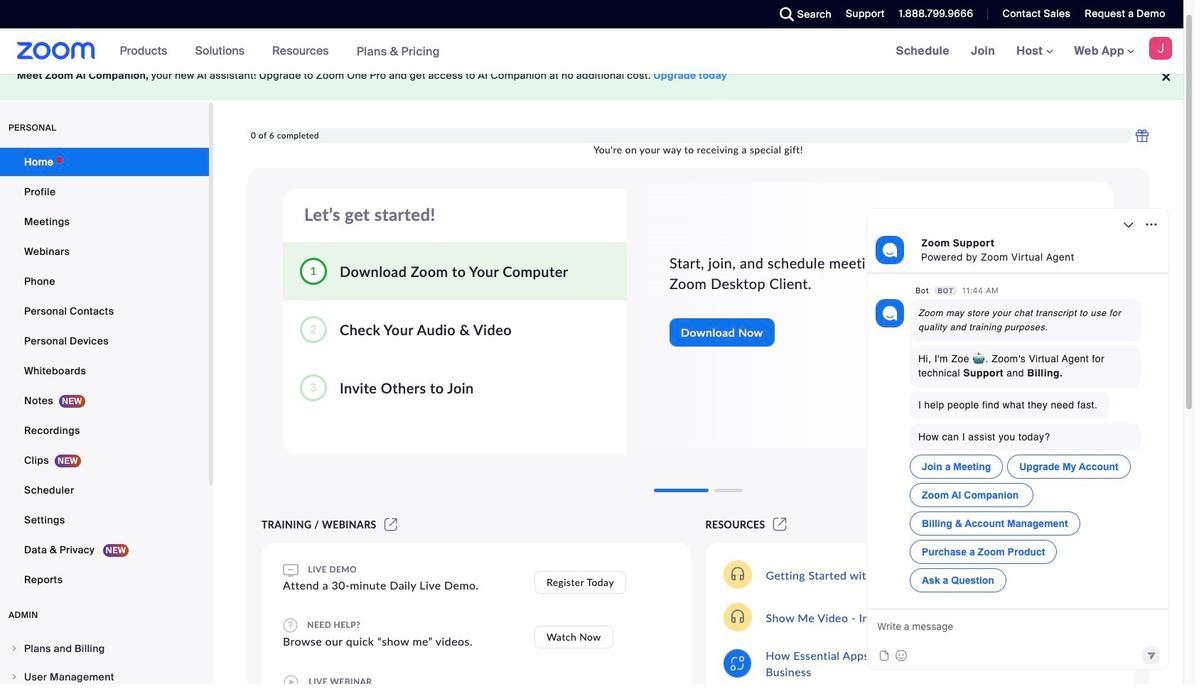 Task type: describe. For each thing, give the bounding box(es) containing it.
1 window new image from the left
[[382, 519, 400, 531]]

2 window new image from the left
[[771, 519, 789, 531]]

profile picture image
[[1150, 37, 1173, 60]]

zoom logo image
[[17, 42, 95, 60]]

right image
[[10, 645, 18, 654]]

admin menu menu
[[0, 636, 209, 685]]

1 menu item from the top
[[0, 636, 209, 663]]



Task type: vqa. For each thing, say whether or not it's contained in the screenshot.
arrow down Icon
no



Task type: locate. For each thing, give the bounding box(es) containing it.
1 horizontal spatial window new image
[[771, 519, 789, 531]]

footer
[[0, 51, 1184, 100]]

product information navigation
[[109, 28, 451, 75]]

menu item
[[0, 636, 209, 663], [0, 664, 209, 685]]

0 vertical spatial menu item
[[0, 636, 209, 663]]

banner
[[0, 28, 1184, 75]]

right image
[[10, 673, 18, 682]]

meetings navigation
[[886, 28, 1184, 75]]

1 vertical spatial menu item
[[0, 664, 209, 685]]

0 horizontal spatial window new image
[[382, 519, 400, 531]]

2 menu item from the top
[[0, 664, 209, 685]]

window new image
[[382, 519, 400, 531], [771, 519, 789, 531]]

personal menu menu
[[0, 148, 209, 596]]



